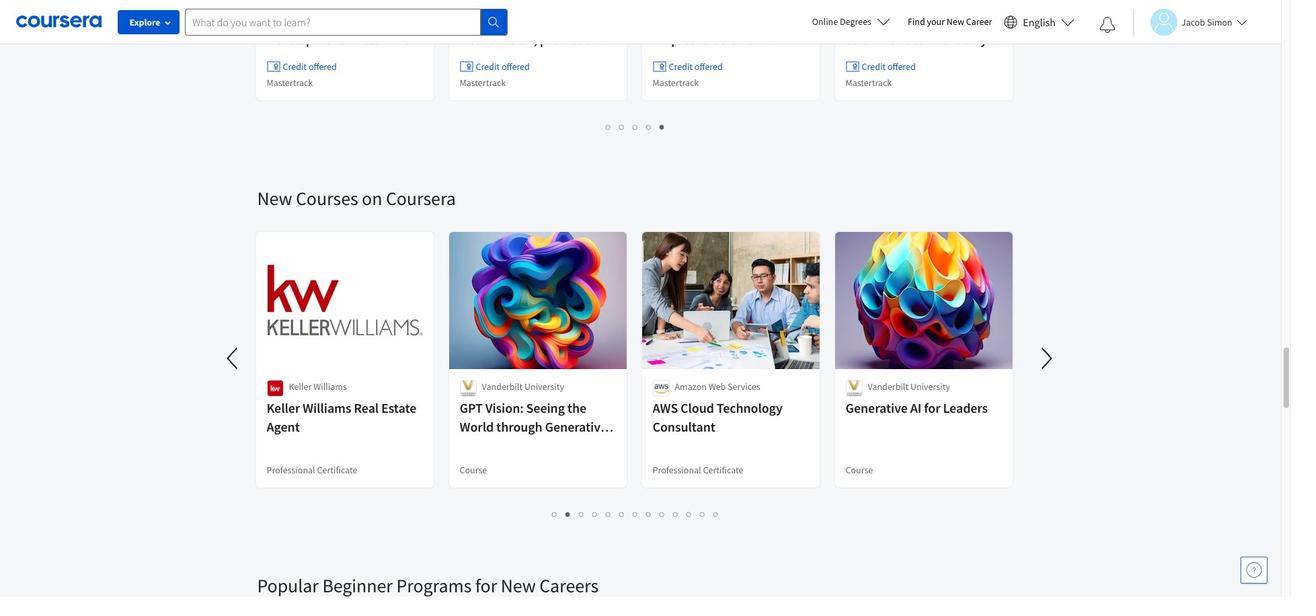 Task type: vqa. For each thing, say whether or not it's contained in the screenshot.
History
no



Task type: locate. For each thing, give the bounding box(es) containing it.
0 vertical spatial 1
[[606, 120, 612, 133]]

1 de from the left
[[742, 12, 757, 29]]

0 vertical spatial 3 button
[[629, 119, 643, 135]]

certificate for aws cloud technology consultant
[[704, 464, 744, 476]]

mastertrack® inside sustainability and development mastertrack® certificate
[[347, 31, 422, 48]]

1 vertical spatial ai
[[460, 437, 471, 454]]

1 horizontal spatial 1
[[606, 120, 612, 133]]

mastertrack®
[[347, 31, 422, 48], [653, 50, 729, 67], [846, 69, 922, 85]]

credit
[[283, 61, 307, 73], [476, 61, 500, 73], [669, 61, 693, 73], [862, 61, 886, 73]]

vanderbilt university up vision:
[[482, 381, 565, 393]]

0 horizontal spatial 1
[[552, 508, 558, 521]]

2 course from the left
[[846, 464, 874, 476]]

development
[[267, 31, 344, 48]]

and
[[348, 12, 370, 29]]

generative
[[846, 400, 908, 417], [545, 419, 608, 435]]

2 button for the top '4' button
[[616, 119, 629, 135]]

1 horizontal spatial 2
[[620, 120, 625, 133]]

estate
[[382, 400, 417, 417]]

2 universidad de los andes image from the left
[[846, 0, 863, 9]]

online degrees button
[[802, 7, 902, 36]]

keller williams real estate agent
[[267, 400, 417, 435]]

3 button for 2 button for the top '4' button
[[629, 119, 643, 135]]

1 university from the left
[[525, 381, 565, 393]]

0 horizontal spatial 5
[[606, 508, 612, 521]]

4 mastertrack from the left
[[846, 77, 892, 89]]

generative down vanderbilt university image
[[846, 400, 908, 417]]

1 for the top '4' button
[[606, 120, 612, 133]]

0 vertical spatial 5
[[660, 120, 666, 133]]

help center image
[[1247, 563, 1263, 579]]

1 vertical spatial new
[[257, 186, 292, 211]]

1 horizontal spatial de
[[906, 12, 920, 29]]

0 vertical spatial 4
[[647, 120, 652, 133]]

0 vertical spatial 5 button
[[656, 119, 670, 135]]

1 horizontal spatial course
[[846, 464, 874, 476]]

certificate down development
[[267, 50, 326, 67]]

0 horizontal spatial professional certificate
[[267, 464, 358, 476]]

1 vertical spatial certificado
[[870, 50, 933, 67]]

1 button for 2 button associated with '4' button to the left
[[548, 507, 562, 522]]

show notifications image
[[1100, 17, 1116, 33]]

1 horizontal spatial 3
[[633, 120, 639, 133]]

0 horizontal spatial 5 button
[[602, 507, 616, 522]]

keller for keller williams
[[289, 381, 312, 393]]

0 vertical spatial certificado
[[712, 31, 775, 48]]

1 button
[[602, 119, 616, 135], [548, 507, 562, 522]]

mastertrack® down and in the top of the page
[[347, 31, 422, 48]]

generative down the
[[545, 419, 608, 435]]

3 mastertrack from the left
[[653, 77, 699, 89]]

3 button
[[629, 119, 643, 135], [575, 507, 589, 522]]

1 for '4' button to the left
[[552, 508, 558, 521]]

0 horizontal spatial 1 button
[[548, 507, 562, 522]]

3
[[633, 120, 639, 133], [579, 508, 585, 521]]

1 vertical spatial 5 button
[[602, 507, 616, 522]]

0 horizontal spatial vanderbilt
[[482, 381, 523, 393]]

career
[[967, 15, 993, 28]]

1 vertical spatial 1 button
[[548, 507, 562, 522]]

5
[[660, 120, 666, 133], [606, 508, 612, 521]]

2 horizontal spatial de
[[983, 12, 997, 29]]

williams down keller williams
[[303, 400, 352, 417]]

previous slide image
[[217, 343, 249, 375]]

university up for
[[911, 381, 951, 393]]

ai
[[911, 400, 922, 417], [460, 437, 471, 454]]

2 university from the left
[[911, 381, 951, 393]]

vanderbilt university for ai
[[868, 381, 951, 393]]

new right your
[[947, 15, 965, 28]]

5 for the top '4' button
[[660, 120, 666, 133]]

1 horizontal spatial professional certificate
[[653, 464, 744, 476]]

5 button
[[656, 119, 670, 135], [602, 507, 616, 522]]

1 vertical spatial generative
[[545, 419, 608, 435]]

2 horizontal spatial mastertrack®
[[846, 69, 922, 85]]

keller
[[289, 381, 312, 393], [267, 400, 300, 417]]

1 horizontal spatial professional
[[653, 464, 702, 476]]

1 vertical spatial 3
[[579, 508, 585, 521]]

0 horizontal spatial university
[[525, 381, 565, 393]]

1 horizontal spatial 5
[[660, 120, 666, 133]]

mastertrack for sustainability and development mastertrack® certificate
[[267, 77, 313, 89]]

9 button
[[656, 507, 670, 522]]

course
[[460, 464, 487, 476], [846, 464, 874, 476]]

0 horizontal spatial ai
[[460, 437, 471, 454]]

offered for software
[[888, 61, 916, 73]]

1 vanderbilt university from the left
[[482, 381, 565, 393]]

3 credit offered from the left
[[669, 61, 723, 73]]

1 vertical spatial 5
[[606, 508, 612, 521]]

1 inside new courses on coursera carousel element
[[552, 508, 558, 521]]

1 vertical spatial keller
[[267, 400, 300, 417]]

0 horizontal spatial 3
[[579, 508, 585, 521]]

1 horizontal spatial generative
[[846, 400, 908, 417]]

aws cloud technology consultant
[[653, 400, 783, 435]]

sustainability
[[267, 12, 346, 29]]

professional for keller williams real estate agent
[[267, 464, 315, 476]]

2 for '4' button to the left
[[566, 508, 571, 521]]

1 offered from the left
[[309, 61, 337, 73]]

3 inside new courses on coursera carousel element
[[579, 508, 585, 521]]

mastertrack for principios de ingeniería de software automatizada y ágil certificado mastertrack®
[[846, 77, 892, 89]]

1 horizontal spatial mastertrack®
[[653, 50, 729, 67]]

amazon
[[675, 381, 707, 393]]

0 horizontal spatial certificado
[[712, 31, 775, 48]]

1 vertical spatial 2
[[566, 508, 571, 521]]

de left your
[[906, 12, 920, 29]]

4 inside new courses on coursera carousel element
[[593, 508, 598, 521]]

3 button for 2 button associated with '4' button to the left
[[575, 507, 589, 522]]

0 vertical spatial mastertrack®
[[347, 31, 422, 48]]

2 de from the left
[[906, 12, 920, 29]]

vanderbilt university up generative ai for leaders
[[868, 381, 951, 393]]

0 horizontal spatial universidad de los andes image
[[460, 0, 477, 9]]

vanderbilt for gpt
[[482, 381, 523, 393]]

1 mastertrack from the left
[[267, 77, 313, 89]]

1 horizontal spatial vanderbilt
[[868, 381, 909, 393]]

certificate up 13
[[704, 464, 744, 476]]

1 vertical spatial 1
[[552, 508, 558, 521]]

0 vertical spatial 2 button
[[616, 119, 629, 135]]

1 horizontal spatial certificado
[[870, 50, 933, 67]]

4
[[647, 120, 652, 133], [593, 508, 598, 521]]

1
[[606, 120, 612, 133], [552, 508, 558, 521]]

0 horizontal spatial vanderbilt university
[[482, 381, 565, 393]]

keller williams
[[289, 381, 347, 393]]

1 horizontal spatial new
[[947, 15, 965, 28]]

1 course from the left
[[460, 464, 487, 476]]

certificado
[[712, 31, 775, 48], [870, 50, 933, 67]]

ai inside gpt vision: seeing the world through generative ai
[[460, 437, 471, 454]]

credit offered for software
[[862, 61, 916, 73]]

generative ai for leaders
[[846, 400, 989, 417]]

1 horizontal spatial universidad de los andes image
[[846, 0, 863, 9]]

vanderbilt up vision:
[[482, 381, 523, 393]]

professional
[[267, 464, 315, 476], [653, 464, 702, 476]]

find your new career link
[[902, 13, 999, 30]]

1 vertical spatial mastertrack®
[[653, 50, 729, 67]]

1 vertical spatial 4 button
[[589, 507, 602, 522]]

1 vertical spatial williams
[[303, 400, 352, 417]]

certificado inside administración de empresas certificado mastertrack®
[[712, 31, 775, 48]]

1 universidad de los andes image from the left
[[460, 0, 477, 9]]

list inside new courses on coursera carousel element
[[257, 507, 1014, 522]]

4 credit from the left
[[862, 61, 886, 73]]

3 credit from the left
[[669, 61, 693, 73]]

mastertrack® down ágil
[[846, 69, 922, 85]]

principios de ingeniería de software automatizada y ágil certificado mastertrack®
[[846, 12, 997, 85]]

0 horizontal spatial mastertrack®
[[347, 31, 422, 48]]

1 horizontal spatial 4
[[647, 120, 652, 133]]

2 professional from the left
[[653, 464, 702, 476]]

0 vertical spatial ai
[[911, 400, 922, 417]]

keller up agent
[[267, 400, 300, 417]]

find your new career
[[908, 15, 993, 28]]

2 inside new courses on coursera carousel element
[[566, 508, 571, 521]]

1 professional certificate from the left
[[267, 464, 358, 476]]

services
[[728, 381, 761, 393]]

credit offered
[[283, 61, 337, 73], [476, 61, 530, 73], [669, 61, 723, 73], [862, 61, 916, 73]]

0 horizontal spatial de
[[742, 12, 757, 29]]

certificate down keller williams real estate agent
[[317, 464, 358, 476]]

next slide image
[[1031, 343, 1064, 375]]

vanderbilt
[[482, 381, 523, 393], [868, 381, 909, 393]]

on
[[362, 186, 382, 211]]

universidad de los andes image
[[460, 0, 477, 9], [846, 0, 863, 9]]

gpt vision: seeing the world through generative ai
[[460, 400, 608, 454]]

7 button
[[629, 507, 643, 522]]

university
[[525, 381, 565, 393], [911, 381, 951, 393]]

professional certificate
[[267, 464, 358, 476], [653, 464, 744, 476]]

de right administración
[[742, 12, 757, 29]]

williams for williams
[[314, 381, 347, 393]]

2 vanderbilt university from the left
[[868, 381, 951, 393]]

0 vertical spatial 2
[[620, 120, 625, 133]]

0 vertical spatial keller
[[289, 381, 312, 393]]

1 vanderbilt from the left
[[482, 381, 523, 393]]

williams up keller williams real estate agent
[[314, 381, 347, 393]]

1 horizontal spatial 4 button
[[643, 119, 656, 135]]

0 horizontal spatial 4
[[593, 508, 598, 521]]

university up seeing in the bottom left of the page
[[525, 381, 565, 393]]

1 vertical spatial 3 button
[[575, 507, 589, 522]]

1 horizontal spatial 3 button
[[629, 119, 643, 135]]

1 credit offered from the left
[[283, 61, 337, 73]]

course for generative ai for leaders
[[846, 464, 874, 476]]

professional certificate for williams
[[267, 464, 358, 476]]

1 horizontal spatial vanderbilt university
[[868, 381, 951, 393]]

2 professional certificate from the left
[[653, 464, 744, 476]]

4 credit offered from the left
[[862, 61, 916, 73]]

0 horizontal spatial 2
[[566, 508, 571, 521]]

1 horizontal spatial university
[[911, 381, 951, 393]]

1 vertical spatial 4
[[593, 508, 598, 521]]

jacob
[[1182, 16, 1206, 28]]

None search field
[[185, 8, 508, 35]]

1 button for 2 button for the top '4' button
[[602, 119, 616, 135]]

0 vertical spatial list
[[257, 119, 1014, 135]]

5 inside new courses on coursera carousel element
[[606, 508, 612, 521]]

3 offered from the left
[[695, 61, 723, 73]]

certificado down administración
[[712, 31, 775, 48]]

2 button
[[616, 119, 629, 135], [562, 507, 575, 522]]

5 button for the top '4' button
[[656, 119, 670, 135]]

online
[[813, 15, 839, 28]]

1 horizontal spatial 2 button
[[616, 119, 629, 135]]

0 horizontal spatial course
[[460, 464, 487, 476]]

4 offered from the left
[[888, 61, 916, 73]]

ai left for
[[911, 400, 922, 417]]

0 vertical spatial 1 button
[[602, 119, 616, 135]]

professional certificate down agent
[[267, 464, 358, 476]]

keller inside keller williams real estate agent
[[267, 400, 300, 417]]

0 horizontal spatial generative
[[545, 419, 608, 435]]

vanderbilt university
[[482, 381, 565, 393], [868, 381, 951, 393]]

keller right keller williams icon
[[289, 381, 312, 393]]

certificado down software
[[870, 50, 933, 67]]

2 for the top '4' button
[[620, 120, 625, 133]]

1 vertical spatial list
[[257, 507, 1014, 522]]

2 vertical spatial mastertrack®
[[846, 69, 922, 85]]

jacob simon
[[1182, 16, 1233, 28]]

8
[[647, 508, 652, 521]]

2 vanderbilt from the left
[[868, 381, 909, 393]]

new left courses on the top left of page
[[257, 186, 292, 211]]

2 mastertrack from the left
[[460, 77, 506, 89]]

simon
[[1208, 16, 1233, 28]]

1 vertical spatial 2 button
[[562, 507, 575, 522]]

mastertrack® down empresas
[[653, 50, 729, 67]]

8 button
[[643, 507, 656, 522]]

1 credit from the left
[[283, 61, 307, 73]]

de
[[742, 12, 757, 29], [906, 12, 920, 29], [983, 12, 997, 29]]

de for administración
[[742, 12, 757, 29]]

de up y
[[983, 12, 997, 29]]

1 horizontal spatial 1 button
[[602, 119, 616, 135]]

seeing
[[527, 400, 565, 417]]

certificate
[[267, 50, 326, 67], [317, 464, 358, 476], [704, 464, 744, 476]]

williams
[[314, 381, 347, 393], [303, 400, 352, 417]]

de inside administración de empresas certificado mastertrack®
[[742, 12, 757, 29]]

0 horizontal spatial professional
[[267, 464, 315, 476]]

0 horizontal spatial 3 button
[[575, 507, 589, 522]]

vanderbilt right vanderbilt university image
[[868, 381, 909, 393]]

mastertrack
[[267, 77, 313, 89], [460, 77, 506, 89], [653, 77, 699, 89], [846, 77, 892, 89]]

williams inside keller williams real estate agent
[[303, 400, 352, 417]]

professional certificate up 10 11 12 13
[[653, 464, 744, 476]]

1 horizontal spatial 5 button
[[656, 119, 670, 135]]

list
[[257, 119, 1014, 135], [257, 507, 1014, 522]]

professional down agent
[[267, 464, 315, 476]]

0 vertical spatial williams
[[314, 381, 347, 393]]

mastertrack for administración de empresas certificado mastertrack®
[[653, 77, 699, 89]]

2 list from the top
[[257, 507, 1014, 522]]

offered
[[309, 61, 337, 73], [502, 61, 530, 73], [695, 61, 723, 73], [888, 61, 916, 73]]

10 11 12 13
[[674, 508, 725, 521]]

new
[[947, 15, 965, 28], [257, 186, 292, 211]]

real
[[354, 400, 379, 417]]

1 professional from the left
[[267, 464, 315, 476]]

11 button
[[683, 507, 698, 522]]

0 horizontal spatial 2 button
[[562, 507, 575, 522]]

ai down world
[[460, 437, 471, 454]]

professional down consultant
[[653, 464, 702, 476]]

leaders
[[944, 400, 989, 417]]

0 vertical spatial 3
[[633, 120, 639, 133]]

2
[[620, 120, 625, 133], [566, 508, 571, 521]]

generative inside gpt vision: seeing the world through generative ai
[[545, 419, 608, 435]]



Task type: describe. For each thing, give the bounding box(es) containing it.
keller for keller williams real estate agent
[[267, 400, 300, 417]]

12 button
[[696, 507, 711, 522]]

through
[[497, 419, 543, 435]]

certificate for keller williams real estate agent
[[317, 464, 358, 476]]

universidad de palermo image
[[653, 0, 670, 9]]

vision:
[[486, 400, 524, 417]]

university for for
[[911, 381, 951, 393]]

mastertrack® inside administración de empresas certificado mastertrack®
[[653, 50, 729, 67]]

10
[[674, 508, 684, 521]]

certificate inside sustainability and development mastertrack® certificate
[[267, 50, 326, 67]]

consultant
[[653, 419, 716, 435]]

courses
[[296, 186, 358, 211]]

course for gpt vision: seeing the world through generative ai
[[460, 464, 487, 476]]

amazon web services image
[[653, 380, 670, 397]]

coursera
[[386, 186, 456, 211]]

explore button
[[118, 10, 180, 34]]

automatizada
[[899, 31, 978, 48]]

y
[[981, 31, 988, 48]]

amazon web services
[[675, 381, 761, 393]]

mastertrack® inside the principios de ingeniería de software automatizada y ágil certificado mastertrack®
[[846, 69, 922, 85]]

gpt
[[460, 400, 483, 417]]

3 for 2 button associated with '4' button to the left 3 button
[[579, 508, 585, 521]]

your
[[928, 15, 945, 28]]

7
[[633, 508, 639, 521]]

for
[[925, 400, 941, 417]]

13 button
[[710, 507, 725, 522]]

3 de from the left
[[983, 12, 997, 29]]

1 list from the top
[[257, 119, 1014, 135]]

university of michigan image
[[267, 0, 284, 9]]

administración
[[653, 12, 740, 29]]

credit offered for certificate
[[283, 61, 337, 73]]

0 horizontal spatial new
[[257, 186, 292, 211]]

0 vertical spatial generative
[[846, 400, 908, 417]]

5 for '4' button to the left
[[606, 508, 612, 521]]

coursera image
[[16, 11, 102, 32]]

What do you want to learn? text field
[[185, 8, 481, 35]]

credit for certificate
[[283, 61, 307, 73]]

credit for mastertrack®
[[669, 61, 693, 73]]

web
[[709, 381, 726, 393]]

certificado inside the principios de ingeniería de software automatizada y ágil certificado mastertrack®
[[870, 50, 933, 67]]

world
[[460, 419, 494, 435]]

professional certificate for cloud
[[653, 464, 744, 476]]

degrees
[[840, 15, 872, 28]]

10 button
[[670, 507, 684, 522]]

university for seeing
[[525, 381, 565, 393]]

6 button
[[616, 507, 629, 522]]

1 horizontal spatial ai
[[911, 400, 922, 417]]

offered for mastertrack®
[[695, 61, 723, 73]]

9
[[660, 508, 666, 521]]

0 vertical spatial new
[[947, 15, 965, 28]]

cloud
[[681, 400, 715, 417]]

ágil
[[846, 50, 867, 67]]

vanderbilt university image
[[846, 380, 863, 397]]

principios
[[846, 12, 903, 29]]

technology
[[717, 400, 783, 417]]

empresas
[[653, 31, 709, 48]]

english button
[[999, 0, 1081, 44]]

11
[[687, 508, 698, 521]]

administración de empresas certificado mastertrack®
[[653, 12, 775, 67]]

keller williams image
[[267, 380, 284, 397]]

sustainability and development mastertrack® certificate
[[267, 12, 422, 67]]

2 offered from the left
[[502, 61, 530, 73]]

vanderbilt for generative
[[868, 381, 909, 393]]

2 credit offered from the left
[[476, 61, 530, 73]]

online degrees
[[813, 15, 872, 28]]

12
[[701, 508, 711, 521]]

offered for certificate
[[309, 61, 337, 73]]

find
[[908, 15, 926, 28]]

aws
[[653, 400, 678, 417]]

jacob simon button
[[1134, 8, 1248, 35]]

williams for certificate
[[303, 400, 352, 417]]

the
[[568, 400, 587, 417]]

software
[[846, 31, 896, 48]]

3 for 3 button corresponding to 2 button for the top '4' button
[[633, 120, 639, 133]]

vanderbilt university for vision:
[[482, 381, 565, 393]]

new courses on coursera
[[257, 186, 456, 211]]

english
[[1024, 15, 1056, 29]]

0 horizontal spatial 4 button
[[589, 507, 602, 522]]

6
[[620, 508, 625, 521]]

agent
[[267, 419, 300, 435]]

5 button for '4' button to the left
[[602, 507, 616, 522]]

professional for aws cloud technology consultant
[[653, 464, 702, 476]]

2 credit from the left
[[476, 61, 500, 73]]

de for principios
[[906, 12, 920, 29]]

explore
[[130, 16, 161, 28]]

credit offered for mastertrack®
[[669, 61, 723, 73]]

vanderbilt university image
[[460, 380, 477, 397]]

13
[[714, 508, 725, 521]]

ingeniería
[[923, 12, 980, 29]]

new courses on coursera carousel element
[[217, 146, 1064, 534]]

credit for software
[[862, 61, 886, 73]]

0 vertical spatial 4 button
[[643, 119, 656, 135]]

2 button for '4' button to the left
[[562, 507, 575, 522]]



